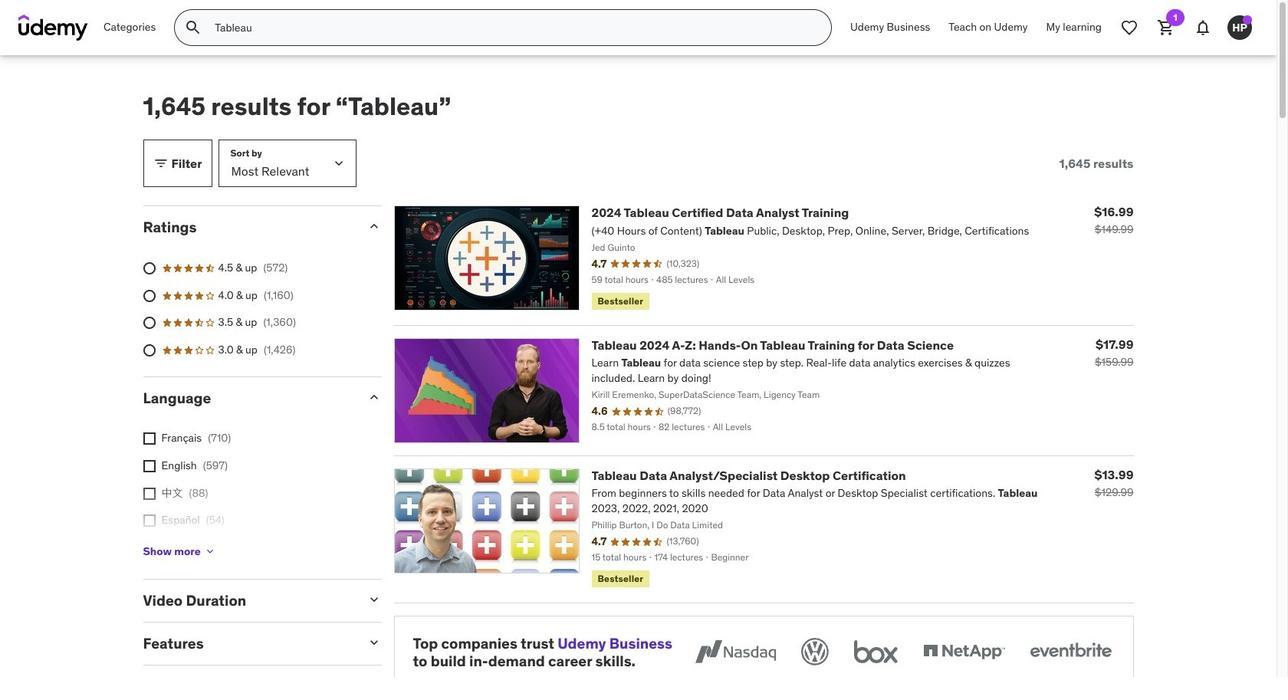 Task type: locate. For each thing, give the bounding box(es) containing it.
netapp image
[[920, 635, 1008, 669]]

box image
[[850, 635, 902, 669]]

status
[[1060, 156, 1134, 171]]

xsmall image
[[143, 433, 155, 445], [143, 488, 155, 500], [143, 515, 155, 527], [204, 546, 216, 558]]

small image
[[366, 389, 382, 405]]

small image
[[153, 156, 168, 171], [366, 219, 382, 234], [366, 593, 382, 608], [366, 635, 382, 651]]

wishlist image
[[1121, 18, 1139, 37]]

notifications image
[[1194, 18, 1213, 37]]



Task type: vqa. For each thing, say whether or not it's contained in the screenshot.
topmost Finance
no



Task type: describe. For each thing, give the bounding box(es) containing it.
you have alerts image
[[1244, 15, 1253, 25]]

volkswagen image
[[798, 635, 832, 669]]

Search for anything text field
[[212, 15, 813, 41]]

nasdaq image
[[692, 635, 780, 669]]

shopping cart with 1 item image
[[1158, 18, 1176, 37]]

xsmall image
[[143, 460, 155, 473]]

eventbrite image
[[1027, 635, 1115, 669]]

udemy image
[[18, 15, 88, 41]]

submit search image
[[184, 18, 203, 37]]



